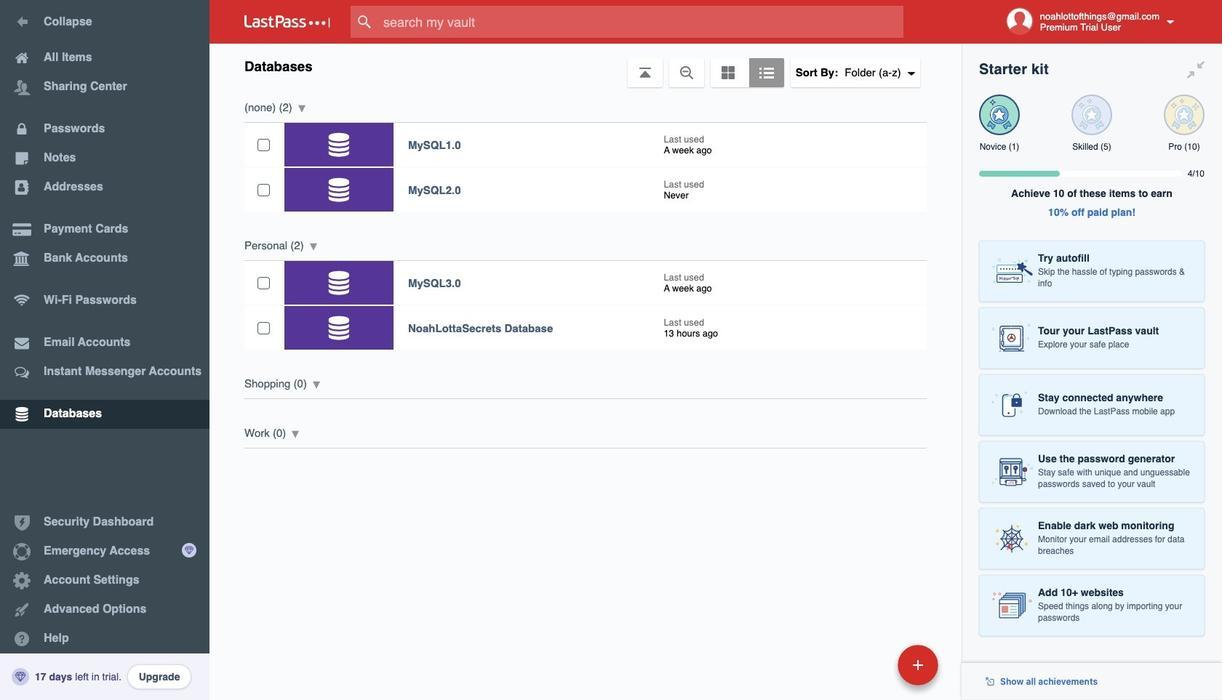 Task type: describe. For each thing, give the bounding box(es) containing it.
search my vault text field
[[351, 6, 932, 38]]

main navigation navigation
[[0, 0, 210, 701]]

new item navigation
[[798, 641, 947, 701]]

Search search field
[[351, 6, 932, 38]]

new item element
[[798, 645, 944, 686]]

lastpass image
[[244, 15, 330, 28]]



Task type: locate. For each thing, give the bounding box(es) containing it.
vault options navigation
[[210, 44, 962, 87]]



